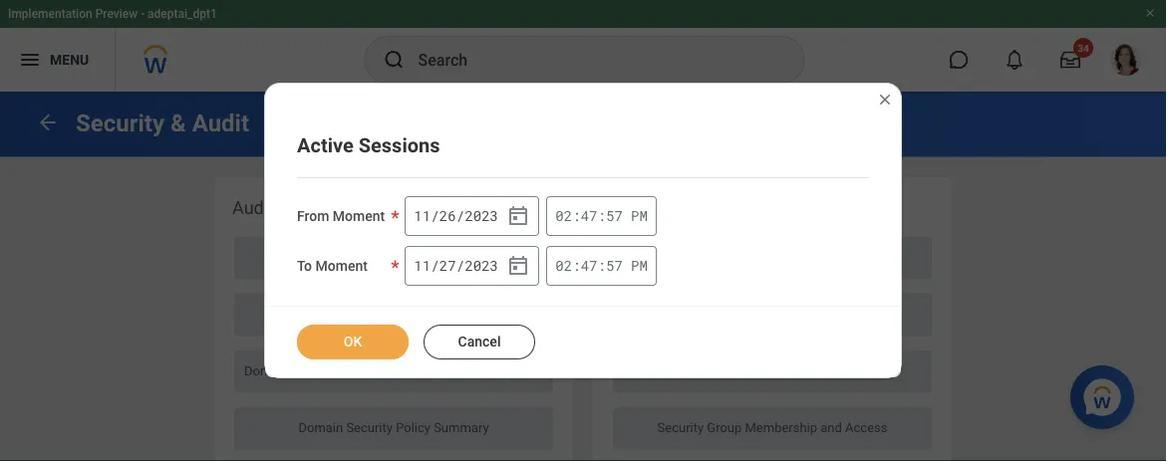 Task type: describe. For each thing, give the bounding box(es) containing it.
search image
[[382, 48, 406, 72]]

active inside audit element
[[348, 250, 384, 265]]

session timeout minutes
[[700, 364, 846, 379]]

domain for domain security policy summary
[[299, 420, 343, 435]]

- inside "banner"
[[141, 7, 145, 21]]

security inside security group membership and access link
[[658, 420, 704, 435]]

cancel button
[[424, 325, 535, 360]]

1 horizontal spatial policy
[[432, 307, 467, 322]]

hour spin button for 11 / 27 / 2023
[[556, 256, 573, 275]]

within
[[445, 364, 479, 379]]

of
[[769, 250, 780, 265]]

from moment group
[[405, 196, 540, 236]]

domain security policy summary link
[[234, 407, 553, 450]]

range
[[514, 364, 551, 379]]

0 vertical spatial audit
[[192, 109, 249, 138]]

alert - segregation of duties exceptions
[[659, 250, 887, 265]]

business
[[277, 307, 329, 322]]

all
[[718, 307, 733, 322]]

second spin button for 11 / 26 / 2023
[[606, 206, 623, 225]]

active inside 'dialog'
[[297, 134, 354, 157]]

time
[[482, 364, 511, 379]]

all security groups
[[718, 307, 827, 322]]

11 for 11 / 27 / 2023
[[414, 257, 431, 275]]

security & audit main content
[[0, 92, 1167, 462]]

second spin button for 11 / 27 / 2023
[[606, 256, 623, 275]]

adeptai_dpt1
[[148, 7, 217, 21]]

previous page image
[[36, 110, 60, 134]]

access
[[846, 420, 888, 435]]

26
[[439, 207, 456, 225]]

domain for domain security policies changed within time range
[[244, 364, 289, 379]]

security group membership and access link
[[613, 407, 932, 450]]

/ left 26
[[431, 207, 439, 225]]

active sessions dialog
[[264, 83, 902, 379]]

close environment banner image
[[1145, 7, 1157, 19]]

view
[[611, 197, 650, 218]]

2023 for 11 / 26 / 2023
[[465, 207, 499, 225]]

implementation preview -   adeptai_dpt1
[[8, 7, 217, 21]]

sessions inside 'dialog'
[[359, 134, 440, 157]]

view element
[[593, 178, 952, 462]]

and
[[821, 420, 842, 435]]

to
[[297, 258, 312, 275]]

group
[[707, 420, 742, 435]]

11 / 26 / 2023
[[414, 207, 499, 225]]

to moment
[[297, 258, 368, 275]]

history
[[470, 307, 511, 322]]

all security groups link
[[613, 294, 932, 337]]

duties
[[784, 250, 820, 265]]

&
[[170, 109, 186, 138]]

active sessions inside 'dialog'
[[297, 134, 440, 157]]

before or after midday spin button for 11 / 26 / 2023
[[631, 206, 648, 225]]

0 horizontal spatial policy
[[396, 420, 431, 435]]

hour spin button for 11 / 26 / 2023
[[556, 206, 573, 225]]

domain security policy summary
[[299, 420, 489, 435]]

security group membership and access
[[658, 420, 888, 435]]

02 : 47 : 57 pm for 11 / 26 / 2023
[[556, 206, 648, 225]]

11 / 27 / 2023
[[414, 257, 499, 275]]

11 for 11 / 26 / 2023
[[414, 207, 431, 225]]

session
[[700, 364, 745, 379]]

ok button
[[297, 325, 409, 360]]

security & audit
[[76, 109, 249, 138]]

57 for 11 / 27 / 2023
[[606, 256, 623, 275]]

02 for 11 / 27 / 2023
[[556, 256, 572, 275]]

profile logan mcneil element
[[1099, 38, 1155, 82]]

02 for 11 / 26 / 2023
[[556, 206, 572, 225]]

business process security policy history
[[277, 307, 511, 322]]

session timeout minutes link
[[613, 351, 932, 393]]



Task type: locate. For each thing, give the bounding box(es) containing it.
1 11 from the top
[[414, 207, 431, 225]]

minute spin button for 11 / 26 / 2023
[[581, 206, 598, 225]]

1 pm from the top
[[631, 206, 648, 225]]

inbox large image
[[1061, 50, 1081, 70]]

active sessions
[[297, 134, 440, 157], [348, 250, 439, 265]]

calendar image
[[507, 254, 531, 278]]

0 vertical spatial 47
[[581, 206, 598, 225]]

notifications large image
[[1005, 50, 1025, 70]]

11 left 27
[[414, 257, 431, 275]]

2 before or after midday spin button from the top
[[631, 256, 648, 275]]

2023 inside 11 / 27 / 2023
[[465, 257, 499, 275]]

security right all
[[736, 307, 783, 322]]

1 2023 from the top
[[465, 207, 499, 225]]

-
[[141, 7, 145, 21], [689, 250, 693, 265]]

sessions left 27
[[387, 250, 439, 265]]

security down policies
[[346, 420, 393, 435]]

second spin button
[[606, 206, 623, 225], [606, 256, 623, 275]]

0 horizontal spatial -
[[141, 7, 145, 21]]

02 right calendar image
[[556, 206, 572, 225]]

pm
[[631, 206, 648, 225], [631, 256, 648, 275]]

active sessions inside audit element
[[348, 250, 439, 265]]

1 vertical spatial 2023
[[465, 257, 499, 275]]

57 left alert
[[606, 256, 623, 275]]

implementation
[[8, 7, 92, 21]]

- inside view element
[[689, 250, 693, 265]]

02 : 47 : 57 pm
[[556, 206, 648, 225], [556, 256, 648, 275]]

:
[[573, 206, 581, 225], [598, 206, 606, 225], [573, 256, 581, 275], [598, 256, 606, 275]]

membership
[[745, 420, 818, 435]]

1 47 from the top
[[581, 206, 598, 225]]

0 vertical spatial 02 : 47 : 57 pm
[[556, 206, 648, 225]]

27
[[439, 257, 456, 275]]

security inside domain security policies changed within time range link
[[292, 364, 338, 379]]

before or after midday spin button
[[631, 206, 648, 225], [631, 256, 648, 275]]

audit left from
[[232, 197, 274, 218]]

security inside domain security policy summary link
[[346, 420, 393, 435]]

02 : 47 : 57 pm right calendar image
[[556, 206, 648, 225]]

audit right '&'
[[192, 109, 249, 138]]

57 for 11 / 26 / 2023
[[606, 206, 623, 225]]

0 vertical spatial moment
[[333, 208, 385, 225]]

1 57 from the top
[[606, 206, 623, 225]]

2023 inside 11 / 26 / 2023
[[465, 207, 499, 225]]

02 : 47 : 57 pm down view
[[556, 256, 648, 275]]

security left '&'
[[76, 109, 164, 138]]

- right preview
[[141, 7, 145, 21]]

before or after midday spin button for 11 / 27 / 2023
[[631, 256, 648, 275]]

security right process
[[382, 307, 429, 322]]

2023
[[465, 207, 499, 225], [465, 257, 499, 275]]

hour spin button right calendar image
[[556, 206, 573, 225]]

security
[[76, 109, 164, 138], [382, 307, 429, 322], [736, 307, 783, 322], [292, 364, 338, 379], [346, 420, 393, 435], [658, 420, 704, 435]]

audit
[[192, 109, 249, 138], [232, 197, 274, 218]]

57 right calendar image
[[606, 206, 623, 225]]

2 11 from the top
[[414, 257, 431, 275]]

exceptions
[[823, 250, 887, 265]]

1 second spin button from the top
[[606, 206, 623, 225]]

2 57 from the top
[[606, 256, 623, 275]]

47 for 11 / 26 / 2023
[[581, 206, 598, 225]]

2 2023 from the top
[[465, 257, 499, 275]]

minute spin button left view
[[581, 206, 598, 225]]

active down from moment
[[348, 250, 384, 265]]

1 horizontal spatial -
[[689, 250, 693, 265]]

minute spin button for 11 / 27 / 2023
[[581, 256, 598, 275]]

1 vertical spatial 57
[[606, 256, 623, 275]]

active sessions up from moment
[[297, 134, 440, 157]]

2 02 from the top
[[556, 256, 572, 275]]

business process security policy history link
[[234, 294, 553, 337]]

calendar image
[[507, 204, 531, 228]]

2 second spin button from the top
[[606, 256, 623, 275]]

moment
[[333, 208, 385, 225], [316, 258, 368, 275]]

/ right 26
[[456, 207, 465, 225]]

security inside 'all security groups' link
[[736, 307, 783, 322]]

2 hour spin button from the top
[[556, 256, 573, 275]]

1 vertical spatial active sessions
[[348, 250, 439, 265]]

1 before or after midday spin button from the top
[[631, 206, 648, 225]]

0 vertical spatial sessions
[[359, 134, 440, 157]]

0 vertical spatial 11
[[414, 207, 431, 225]]

to moment group
[[405, 246, 540, 286]]

close active sessions image
[[877, 92, 893, 108]]

audit inside audit element
[[232, 197, 274, 218]]

segregation
[[696, 250, 765, 265]]

1 vertical spatial domain
[[299, 420, 343, 435]]

47
[[581, 206, 598, 225], [581, 256, 598, 275]]

0 vertical spatial 2023
[[465, 207, 499, 225]]

implementation preview -   adeptai_dpt1 banner
[[0, 0, 1167, 92]]

minute spin button
[[581, 206, 598, 225], [581, 256, 598, 275]]

security down ok button
[[292, 364, 338, 379]]

0 vertical spatial active sessions
[[297, 134, 440, 157]]

process
[[332, 307, 379, 322]]

/ left 27
[[431, 257, 439, 275]]

moment for 11 / 26 / 2023
[[333, 208, 385, 225]]

1 vertical spatial policy
[[396, 420, 431, 435]]

security left group
[[658, 420, 704, 435]]

pm for 11 / 27 / 2023
[[631, 256, 648, 275]]

1 minute spin button from the top
[[581, 206, 598, 225]]

policy left history at the bottom left
[[432, 307, 467, 322]]

hour spin button
[[556, 206, 573, 225], [556, 256, 573, 275]]

sessions down search image
[[359, 134, 440, 157]]

summary
[[434, 420, 489, 435]]

domain security policies changed within time range
[[244, 364, 551, 379]]

1 vertical spatial 02 : 47 : 57 pm
[[556, 256, 648, 275]]

hour spin button right calendar icon
[[556, 256, 573, 275]]

minutes
[[799, 364, 846, 379]]

moment for 11 / 27 / 2023
[[316, 258, 368, 275]]

domain down business at the left
[[244, 364, 289, 379]]

alert - segregation of duties exceptions link
[[613, 237, 932, 280]]

- right alert
[[689, 250, 693, 265]]

pm for 11 / 26 / 2023
[[631, 206, 648, 225]]

47 for 11 / 27 / 2023
[[581, 256, 598, 275]]

2 minute spin button from the top
[[581, 256, 598, 275]]

moment right from
[[333, 208, 385, 225]]

active sessions left 27
[[348, 250, 439, 265]]

2 02 : 47 : 57 pm from the top
[[556, 256, 648, 275]]

1 vertical spatial pm
[[631, 256, 648, 275]]

0 vertical spatial 02
[[556, 206, 572, 225]]

policy
[[432, 307, 467, 322], [396, 420, 431, 435]]

sessions inside audit element
[[387, 250, 439, 265]]

02
[[556, 206, 572, 225], [556, 256, 572, 275]]

moment right 'to'
[[316, 258, 368, 275]]

0 vertical spatial active
[[297, 134, 354, 157]]

02 : 47 : 57 pm for 11 / 27 / 2023
[[556, 256, 648, 275]]

active up from
[[297, 134, 354, 157]]

1 02 : 47 : 57 pm from the top
[[556, 206, 648, 225]]

1 hour spin button from the top
[[556, 206, 573, 225]]

0 vertical spatial second spin button
[[606, 206, 623, 225]]

changed
[[390, 364, 441, 379]]

minute spin button right calendar icon
[[581, 256, 598, 275]]

active
[[297, 134, 354, 157], [348, 250, 384, 265]]

1 vertical spatial 11
[[414, 257, 431, 275]]

1 horizontal spatial domain
[[299, 420, 343, 435]]

security inside business process security policy history link
[[382, 307, 429, 322]]

audit element
[[214, 178, 573, 462]]

second spin button right calendar image
[[606, 206, 623, 225]]

0 vertical spatial hour spin button
[[556, 206, 573, 225]]

timeout
[[748, 364, 796, 379]]

1 vertical spatial minute spin button
[[581, 256, 598, 275]]

2023 right 27
[[465, 257, 499, 275]]

1 vertical spatial second spin button
[[606, 256, 623, 275]]

domain
[[244, 364, 289, 379], [299, 420, 343, 435]]

0 vertical spatial -
[[141, 7, 145, 21]]

groups
[[786, 307, 827, 322]]

2 pm from the top
[[631, 256, 648, 275]]

1 vertical spatial 02
[[556, 256, 572, 275]]

0 vertical spatial pm
[[631, 206, 648, 225]]

1 vertical spatial 47
[[581, 256, 598, 275]]

47 right calendar icon
[[581, 256, 598, 275]]

cancel
[[458, 334, 501, 350]]

47 left view
[[581, 206, 598, 225]]

0 vertical spatial domain
[[244, 364, 289, 379]]

11
[[414, 207, 431, 225], [414, 257, 431, 275]]

0 vertical spatial policy
[[432, 307, 467, 322]]

0 vertical spatial minute spin button
[[581, 206, 598, 225]]

1 vertical spatial audit
[[232, 197, 274, 218]]

1 vertical spatial moment
[[316, 258, 368, 275]]

1 vertical spatial before or after midday spin button
[[631, 256, 648, 275]]

from
[[297, 208, 329, 225]]

2023 right 26
[[465, 207, 499, 225]]

2023 for 11 / 27 / 2023
[[465, 257, 499, 275]]

/ right 27
[[456, 257, 465, 275]]

1 vertical spatial active
[[348, 250, 384, 265]]

2 47 from the top
[[581, 256, 598, 275]]

policies
[[342, 364, 387, 379]]

sessions
[[359, 134, 440, 157], [387, 250, 439, 265]]

alert
[[659, 250, 686, 265]]

0 vertical spatial before or after midday spin button
[[631, 206, 648, 225]]

0 vertical spatial 57
[[606, 206, 623, 225]]

11 inside 11 / 27 / 2023
[[414, 257, 431, 275]]

domain security policies changed within time range link
[[234, 351, 553, 393]]

1 vertical spatial hour spin button
[[556, 256, 573, 275]]

1 vertical spatial -
[[689, 250, 693, 265]]

11 left 26
[[414, 207, 431, 225]]

preview
[[95, 7, 138, 21]]

0 horizontal spatial domain
[[244, 364, 289, 379]]

1 02 from the top
[[556, 206, 572, 225]]

second spin button left alert
[[606, 256, 623, 275]]

/
[[431, 207, 439, 225], [456, 207, 465, 225], [431, 257, 439, 275], [456, 257, 465, 275]]

02 right calendar icon
[[556, 256, 572, 275]]

from moment
[[297, 208, 385, 225]]

11 inside 11 / 26 / 2023
[[414, 207, 431, 225]]

57
[[606, 206, 623, 225], [606, 256, 623, 275]]

domain down policies
[[299, 420, 343, 435]]

ok
[[344, 334, 362, 350]]

1 vertical spatial sessions
[[387, 250, 439, 265]]

policy left summary
[[396, 420, 431, 435]]

active sessions link
[[234, 237, 553, 280]]



Task type: vqa. For each thing, say whether or not it's contained in the screenshot.
'by'
no



